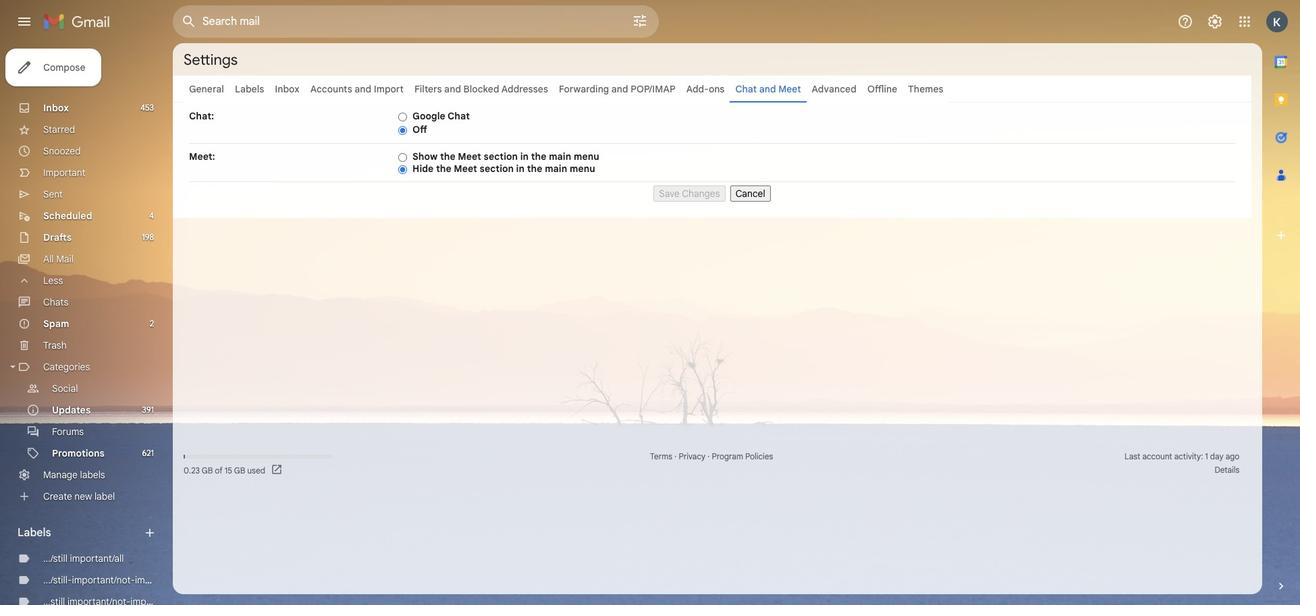 Task type: locate. For each thing, give the bounding box(es) containing it.
sent
[[43, 188, 63, 201]]

meet for show
[[458, 151, 481, 163]]

0 horizontal spatial tab list
[[173, 76, 1252, 103]]

· right privacy link
[[708, 452, 710, 462]]

forwarding and pop/imap link
[[559, 83, 676, 95]]

inbox inside "tab list"
[[275, 83, 300, 95]]

and right filters at the left
[[444, 83, 461, 95]]

453
[[140, 103, 154, 113]]

snoozed
[[43, 145, 81, 157]]

add-
[[686, 83, 709, 95]]

meet for chat
[[779, 83, 801, 95]]

filters and blocked addresses link
[[415, 83, 548, 95]]

198
[[142, 232, 154, 242]]

labels link
[[235, 83, 264, 95]]

4 and from the left
[[759, 83, 776, 95]]

privacy
[[679, 452, 706, 462]]

and for filters
[[444, 83, 461, 95]]

chat
[[736, 83, 757, 95], [448, 110, 470, 122]]

cancel button
[[730, 186, 771, 202]]

1 horizontal spatial ·
[[708, 452, 710, 462]]

labels
[[235, 83, 264, 95], [18, 527, 51, 540]]

themes
[[908, 83, 944, 95]]

15
[[225, 466, 232, 476]]

0 vertical spatial inbox
[[275, 83, 300, 95]]

1 horizontal spatial labels
[[235, 83, 264, 95]]

forums link
[[52, 426, 84, 438]]

1 vertical spatial labels
[[18, 527, 51, 540]]

google
[[413, 110, 445, 122]]

and right 'ons'
[[759, 83, 776, 95]]

1 horizontal spatial tab list
[[1263, 43, 1300, 557]]

labels inside navigation
[[18, 527, 51, 540]]

main for hide the meet section in the main menu
[[545, 163, 567, 175]]

updates link
[[52, 404, 91, 417]]

categories link
[[43, 361, 90, 373]]

gb right 15
[[234, 466, 245, 476]]

add-ons
[[686, 83, 725, 95]]

tab list
[[1263, 43, 1300, 557], [173, 76, 1252, 103]]

footer
[[173, 450, 1252, 477]]

advanced
[[812, 83, 857, 95]]

0 vertical spatial labels
[[235, 83, 264, 95]]

mail
[[56, 253, 74, 265]]

off
[[413, 124, 427, 136]]

menu
[[574, 151, 599, 163], [570, 163, 595, 175]]

addresses
[[501, 83, 548, 95]]

.../still important/all
[[43, 553, 124, 565]]

important link
[[43, 167, 85, 179]]

meet for hide
[[454, 163, 477, 175]]

general link
[[189, 83, 224, 95]]

gb
[[202, 466, 213, 476], [234, 466, 245, 476]]

create new label
[[43, 491, 115, 503]]

2 and from the left
[[444, 83, 461, 95]]

filters and blocked addresses
[[415, 83, 548, 95]]

2
[[150, 319, 154, 329]]

advanced search options image
[[627, 7, 654, 34]]

accounts and import link
[[310, 83, 404, 95]]

inbox link
[[275, 83, 300, 95], [43, 102, 69, 114]]

all
[[43, 253, 54, 265]]

labels for labels heading
[[18, 527, 51, 540]]

general
[[189, 83, 224, 95]]

label
[[94, 491, 115, 503]]

last
[[1125, 452, 1141, 462]]

inbox inside labels navigation
[[43, 102, 69, 114]]

chat and meet link
[[736, 83, 801, 95]]

Hide the Meet section in the main menu radio
[[398, 165, 407, 175]]

advanced link
[[812, 83, 857, 95]]

promotions link
[[52, 448, 105, 460]]

day
[[1210, 452, 1224, 462]]

manage labels
[[43, 469, 105, 481]]

save changes
[[659, 188, 720, 200]]

0 horizontal spatial labels
[[18, 527, 51, 540]]

labels right general at left
[[235, 83, 264, 95]]

0 horizontal spatial chat
[[448, 110, 470, 122]]

3 and from the left
[[612, 83, 628, 95]]

account
[[1143, 452, 1173, 462]]

0 horizontal spatial ·
[[675, 452, 677, 462]]

1 horizontal spatial gb
[[234, 466, 245, 476]]

themes link
[[908, 83, 944, 95]]

inbox link right "labels" link on the top
[[275, 83, 300, 95]]

inbox link up the starred link
[[43, 102, 69, 114]]

1 and from the left
[[355, 83, 372, 95]]

621
[[142, 448, 154, 458]]

gb left of
[[202, 466, 213, 476]]

trash link
[[43, 340, 67, 352]]

navigation
[[189, 182, 1236, 202]]

accounts and import
[[310, 83, 404, 95]]

and for chat
[[759, 83, 776, 95]]

0 vertical spatial chat
[[736, 83, 757, 95]]

ago
[[1226, 452, 1240, 462]]

Off radio
[[398, 125, 407, 136]]

in
[[520, 151, 529, 163], [516, 163, 525, 175]]

chat right google
[[448, 110, 470, 122]]

· right terms 'link'
[[675, 452, 677, 462]]

chat and meet
[[736, 83, 801, 95]]

activity:
[[1175, 452, 1203, 462]]

in for show the meet section in the main menu
[[520, 151, 529, 163]]

1 horizontal spatial chat
[[736, 83, 757, 95]]

None search field
[[173, 5, 659, 38]]

less button
[[0, 270, 162, 292]]

pop/imap
[[631, 83, 676, 95]]

starred
[[43, 124, 75, 136]]

0 horizontal spatial inbox link
[[43, 102, 69, 114]]

.../still-
[[43, 575, 72, 587]]

categories
[[43, 361, 90, 373]]

1 vertical spatial inbox link
[[43, 102, 69, 114]]

program policies link
[[712, 452, 773, 462]]

1 vertical spatial inbox
[[43, 102, 69, 114]]

Show the Meet section in the main menu radio
[[398, 152, 407, 163]]

important
[[135, 575, 177, 587]]

navigation containing save changes
[[189, 182, 1236, 202]]

snoozed link
[[43, 145, 81, 157]]

labels up .../still
[[18, 527, 51, 540]]

main
[[549, 151, 571, 163], [545, 163, 567, 175]]

and left pop/imap
[[612, 83, 628, 95]]

and left import
[[355, 83, 372, 95]]

·
[[675, 452, 677, 462], [708, 452, 710, 462]]

0.23 gb of 15 gb used
[[184, 466, 265, 476]]

.../still-important/not-important
[[43, 575, 177, 587]]

2 gb from the left
[[234, 466, 245, 476]]

hide the meet section in the main menu
[[413, 163, 595, 175]]

inbox right "labels" link on the top
[[275, 83, 300, 95]]

trash
[[43, 340, 67, 352]]

0 vertical spatial inbox link
[[275, 83, 300, 95]]

scheduled
[[43, 210, 92, 222]]

ons
[[709, 83, 725, 95]]

0 horizontal spatial inbox
[[43, 102, 69, 114]]

policies
[[745, 452, 773, 462]]

scheduled link
[[43, 210, 92, 222]]

chat right 'ons'
[[736, 83, 757, 95]]

0 horizontal spatial gb
[[202, 466, 213, 476]]

import
[[374, 83, 404, 95]]

important/all
[[70, 553, 124, 565]]

offline
[[868, 83, 897, 95]]

inbox up the starred link
[[43, 102, 69, 114]]

1 horizontal spatial inbox
[[275, 83, 300, 95]]



Task type: vqa. For each thing, say whether or not it's contained in the screenshot.
shared "eloisefrancis23"
no



Task type: describe. For each thing, give the bounding box(es) containing it.
compose
[[43, 61, 85, 74]]

of
[[215, 466, 223, 476]]

details link
[[1215, 465, 1240, 475]]

changes
[[682, 188, 720, 200]]

labels navigation
[[0, 43, 177, 606]]

offline link
[[868, 83, 897, 95]]

create new label link
[[43, 491, 115, 503]]

filters
[[415, 83, 442, 95]]

drafts link
[[43, 232, 72, 244]]

spam
[[43, 318, 69, 330]]

program
[[712, 452, 743, 462]]

spam link
[[43, 318, 69, 330]]

4
[[149, 211, 154, 221]]

details
[[1215, 465, 1240, 475]]

section for show
[[484, 151, 518, 163]]

.../still-important/not-important link
[[43, 575, 177, 587]]

forwarding
[[559, 83, 609, 95]]

important
[[43, 167, 85, 179]]

forums
[[52, 426, 84, 438]]

main for show the meet section in the main menu
[[549, 151, 571, 163]]

manage labels link
[[43, 469, 105, 481]]

0.23
[[184, 466, 200, 476]]

section for hide
[[480, 163, 514, 175]]

cancel
[[736, 188, 765, 200]]

1 gb from the left
[[202, 466, 213, 476]]

used
[[247, 466, 265, 476]]

manage
[[43, 469, 78, 481]]

last account activity: 1 day ago details
[[1125, 452, 1240, 475]]

settings image
[[1207, 14, 1223, 30]]

gmail image
[[43, 8, 117, 35]]

follow link to manage storage image
[[271, 464, 284, 477]]

google chat
[[413, 110, 470, 122]]

hide
[[413, 163, 434, 175]]

save
[[659, 188, 680, 200]]

chats link
[[43, 296, 68, 309]]

1 horizontal spatial inbox link
[[275, 83, 300, 95]]

drafts
[[43, 232, 72, 244]]

all mail link
[[43, 253, 74, 265]]

social link
[[52, 383, 78, 395]]

settings
[[184, 50, 238, 69]]

promotions
[[52, 448, 105, 460]]

less
[[43, 275, 63, 287]]

menu for show the meet section in the main menu
[[574, 151, 599, 163]]

new
[[74, 491, 92, 503]]

chat inside "tab list"
[[736, 83, 757, 95]]

.../still important/all link
[[43, 553, 124, 565]]

chats
[[43, 296, 68, 309]]

Search mail text field
[[203, 15, 594, 28]]

create
[[43, 491, 72, 503]]

updates
[[52, 404, 91, 417]]

search mail image
[[177, 9, 201, 34]]

save changes button
[[654, 186, 725, 202]]

blocked
[[464, 83, 499, 95]]

and for forwarding
[[612, 83, 628, 95]]

main menu image
[[16, 14, 32, 30]]

menu for hide the meet section in the main menu
[[570, 163, 595, 175]]

1
[[1205, 452, 1208, 462]]

support image
[[1177, 14, 1194, 30]]

.../still
[[43, 553, 68, 565]]

privacy link
[[679, 452, 706, 462]]

social
[[52, 383, 78, 395]]

starred link
[[43, 124, 75, 136]]

forwarding and pop/imap
[[559, 83, 676, 95]]

2 · from the left
[[708, 452, 710, 462]]

chat:
[[189, 110, 214, 122]]

add-ons link
[[686, 83, 725, 95]]

1 · from the left
[[675, 452, 677, 462]]

in for hide the meet section in the main menu
[[516, 163, 525, 175]]

all mail
[[43, 253, 74, 265]]

terms
[[650, 452, 673, 462]]

1 vertical spatial chat
[[448, 110, 470, 122]]

labels for "labels" link on the top
[[235, 83, 264, 95]]

tab list containing general
[[173, 76, 1252, 103]]

sent link
[[43, 188, 63, 201]]

labels
[[80, 469, 105, 481]]

and for accounts
[[355, 83, 372, 95]]

labels heading
[[18, 527, 143, 540]]

footer containing terms
[[173, 450, 1252, 477]]

accounts
[[310, 83, 352, 95]]

Google Chat radio
[[398, 112, 407, 122]]

important/not-
[[72, 575, 135, 587]]

compose button
[[5, 49, 102, 86]]



